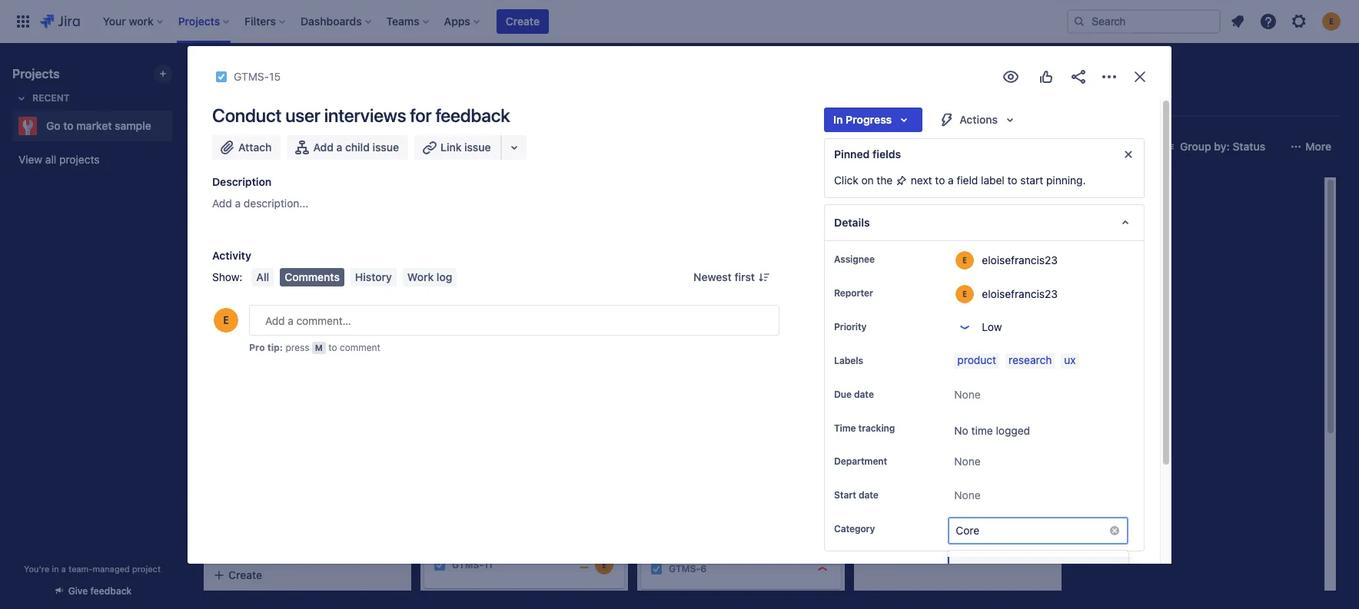 Task type: describe. For each thing, give the bounding box(es) containing it.
to right m
[[328, 342, 337, 354]]

1 horizontal spatial task image
[[867, 323, 879, 335]]

to up 2
[[935, 174, 945, 187]]

launched 2
[[877, 189, 939, 202]]

fields
[[873, 148, 901, 161]]

1 vertical spatial 14
[[917, 415, 928, 427]]

add a description...
[[212, 197, 309, 210]]

projects
[[59, 153, 100, 166]]

reporter
[[834, 288, 873, 299]]

link issue button
[[414, 135, 502, 160]]

add for add a description...
[[212, 197, 232, 210]]

no time logged
[[954, 424, 1030, 437]]

description
[[212, 175, 272, 188]]

board
[[273, 96, 303, 109]]

create button inside primary element
[[496, 9, 549, 34]]

feature
[[892, 362, 927, 375]]

projects
[[12, 67, 60, 81]]

add for add a child issue
[[313, 141, 334, 154]]

2 issue from the left
[[464, 141, 491, 154]]

settings
[[816, 96, 857, 109]]

feedback inside button
[[90, 586, 132, 597]]

gtms-14
[[886, 415, 928, 427]]

view all projects link
[[12, 146, 172, 174]]

attach
[[238, 141, 272, 154]]

press
[[286, 342, 309, 354]]

1 horizontal spatial go
[[234, 63, 257, 85]]

Add a comment… field
[[249, 305, 780, 336]]

actions image
[[1100, 68, 1119, 86]]

a right the in
[[61, 564, 66, 574]]

hide message image
[[1119, 145, 1138, 164]]

list
[[321, 96, 340, 109]]

sales kickoff
[[217, 341, 280, 354]]

conduct user interviews for feedback dialog
[[188, 46, 1172, 610]]

start
[[834, 490, 856, 501]]

menu bar inside conduct user interviews for feedback dialog
[[249, 268, 460, 287]]

logged
[[996, 424, 1030, 437]]

you're
[[24, 564, 49, 574]]

task image for gtms-11
[[434, 560, 446, 572]]

add a child issue
[[313, 141, 399, 154]]

label
[[981, 174, 1005, 187]]

reporter pin to top. only you can see pinned fields. image
[[876, 288, 889, 300]]

eloisefrancis23 for assignee
[[982, 253, 1058, 266]]

comments
[[285, 271, 340, 284]]

gtms-16 link
[[235, 301, 278, 314]]

calendar link
[[355, 89, 407, 117]]

11
[[484, 560, 493, 572]]

conduct user interviews for feedback
[[212, 105, 510, 126]]

product link
[[954, 354, 999, 369]]

in progress
[[833, 113, 892, 126]]

done image
[[1015, 415, 1027, 427]]

time
[[971, 424, 993, 437]]

2 eloisefrancis23 image from the top
[[595, 557, 613, 575]]

due
[[834, 389, 852, 401]]

tab list containing board
[[194, 89, 1350, 117]]

click
[[834, 174, 858, 187]]

primary element
[[9, 0, 1067, 43]]

Search field
[[1067, 9, 1221, 34]]

search image
[[1073, 15, 1085, 28]]

0 horizontal spatial go to market sample
[[46, 119, 151, 132]]

all
[[45, 153, 56, 166]]

new
[[867, 362, 889, 375]]

next to a field label to start pinning.
[[908, 174, 1086, 187]]

all
[[256, 271, 269, 284]]

category
[[834, 524, 875, 535]]

clear image
[[1109, 525, 1121, 538]]

vote options: no one has voted for this issue yet. image
[[1037, 68, 1055, 86]]

field
[[957, 174, 978, 187]]

comms
[[1009, 563, 1045, 576]]

description...
[[244, 197, 309, 210]]

to do 4
[[227, 189, 267, 202]]

start
[[1020, 174, 1043, 187]]

watch options: you are not watching this issue, 0 people watching image
[[1002, 68, 1020, 86]]

start date
[[834, 490, 878, 501]]

create inside primary element
[[506, 15, 540, 28]]

kickoff
[[246, 341, 280, 354]]

work
[[407, 271, 434, 284]]

create banner
[[0, 0, 1359, 43]]

blitz
[[217, 560, 238, 573]]

show:
[[212, 271, 242, 284]]

link issue
[[441, 141, 491, 154]]

launched
[[877, 191, 926, 201]]

profile image of eloisefrancis23 image
[[214, 308, 238, 333]]

recent
[[32, 92, 70, 104]]

gtms-11
[[452, 560, 493, 572]]

summary
[[206, 96, 254, 109]]

attach button
[[212, 135, 281, 160]]

task image up summary
[[215, 71, 228, 83]]

2 vertical spatial create
[[228, 569, 262, 582]]

conduct
[[212, 105, 281, 126]]

0 vertical spatial sample
[[343, 63, 402, 85]]

none for start date
[[954, 489, 981, 502]]

assignee pin to top. only you can see pinned fields. image
[[878, 254, 890, 266]]

configure link
[[1045, 561, 1135, 586]]

log
[[437, 271, 452, 284]]

tip:
[[267, 342, 283, 354]]

activity
[[212, 249, 251, 262]]

1 issue from the left
[[373, 141, 399, 154]]

labels
[[834, 355, 863, 367]]

collapse recent projects image
[[12, 89, 31, 108]]

1 vertical spatial sample
[[115, 119, 151, 132]]

link
[[441, 141, 462, 154]]

work log
[[407, 271, 452, 284]]

details element
[[824, 204, 1145, 241]]

task image for gtms-14
[[867, 415, 879, 427]]

user
[[285, 105, 320, 126]]

gtms-6
[[669, 564, 707, 575]]

time tracking pin to top. only you can see pinned fields. image
[[898, 423, 910, 435]]

product inside conduct user interviews for feedback dialog
[[957, 354, 996, 367]]

add a child issue button
[[287, 135, 408, 160]]

m
[[315, 343, 323, 353]]

date for start date
[[859, 490, 878, 501]]

labels pin to top. only you can see pinned fields. image
[[866, 355, 879, 367]]

0 horizontal spatial create button
[[204, 562, 411, 590]]

do
[[241, 191, 254, 201]]

16
[[267, 302, 278, 313]]

6
[[700, 564, 707, 575]]

pinned
[[834, 148, 870, 161]]

dev
[[265, 560, 283, 573]]

none for due date
[[954, 388, 981, 401]]

gtms-14 link
[[886, 415, 928, 428]]



Task type: locate. For each thing, give the bounding box(es) containing it.
15
[[269, 70, 281, 83]]

4
[[260, 189, 267, 202]]

nov
[[245, 282, 264, 292]]

view
[[18, 153, 42, 166]]

30
[[449, 304, 460, 314]]

gtms- for 14
[[886, 415, 917, 427]]

market
[[282, 63, 339, 85], [76, 119, 112, 132]]

to up board
[[261, 63, 278, 85]]

1 vertical spatial go to market sample
[[46, 119, 151, 132]]

next
[[911, 174, 932, 187]]

gtms-11 link
[[452, 559, 493, 572]]

none up the core
[[954, 489, 981, 502]]

details
[[834, 216, 870, 229]]

give feedback
[[68, 586, 132, 597]]

14 left nov
[[232, 282, 242, 292]]

calendar
[[358, 96, 404, 109]]

gtms- for 6
[[669, 564, 700, 575]]

go to market sample up list
[[234, 63, 402, 85]]

1 horizontal spatial market
[[282, 63, 339, 85]]

to left start
[[1008, 174, 1017, 187]]

0 vertical spatial product
[[903, 230, 942, 243]]

gtms- for 16
[[235, 302, 267, 313]]

0 horizontal spatial issue
[[373, 141, 399, 154]]

task image right "priority" on the right bottom of the page
[[867, 323, 879, 335]]

eloisefrancis23 down details element
[[982, 253, 1058, 266]]

high image
[[816, 307, 829, 320], [816, 563, 829, 576]]

go to market sample up "view all projects" link
[[46, 119, 151, 132]]

1 vertical spatial high image
[[816, 563, 829, 576]]

date for due date
[[854, 389, 874, 401]]

project
[[777, 96, 813, 109]]

due date
[[834, 389, 874, 401]]

task image for gtms-16
[[217, 301, 229, 314]]

date right "start"
[[859, 490, 878, 501]]

2 vertical spatial none
[[954, 489, 981, 502]]

jira image
[[40, 12, 80, 31], [40, 12, 80, 31]]

comment
[[340, 342, 380, 354]]

go down recent
[[46, 119, 60, 132]]

menu bar containing all
[[249, 268, 460, 287]]

summary link
[[203, 89, 258, 117]]

0 horizontal spatial product
[[903, 230, 942, 243]]

0 vertical spatial go
[[234, 63, 257, 85]]

gtms- for 11
[[452, 560, 484, 572]]

to down recent
[[63, 119, 74, 132]]

1 vertical spatial date
[[859, 490, 878, 501]]

share image
[[1069, 68, 1088, 86]]

progress
[[846, 113, 892, 126]]

2 horizontal spatial create
[[867, 230, 900, 243]]

1 horizontal spatial 14
[[917, 415, 928, 427]]

eloisefrancis23
[[982, 253, 1058, 266], [982, 287, 1058, 300]]

issue right link
[[464, 141, 491, 154]]

1 vertical spatial product
[[957, 354, 996, 367]]

0 horizontal spatial sample
[[115, 119, 151, 132]]

in progress button
[[824, 108, 923, 132]]

30 october 2023 image
[[437, 303, 449, 315], [437, 303, 449, 315]]

0 horizontal spatial add
[[212, 197, 232, 210]]

add inside button
[[313, 141, 334, 154]]

product down low
[[957, 354, 996, 367]]

0 vertical spatial create button
[[496, 9, 549, 34]]

newest first
[[694, 271, 755, 284]]

first
[[735, 271, 755, 284]]

eloisefrancis23 for reporter
[[982, 287, 1058, 300]]

sample up "view all projects" link
[[115, 119, 151, 132]]

product left guides
[[903, 230, 942, 243]]

list link
[[318, 89, 343, 117]]

gtms- inside conduct user interviews for feedback dialog
[[234, 70, 269, 83]]

managed
[[93, 564, 130, 574]]

a inside button
[[336, 141, 342, 154]]

a left do on the top
[[235, 197, 241, 210]]

1 vertical spatial market
[[76, 119, 112, 132]]

close image
[[1131, 68, 1149, 86]]

0 vertical spatial task image
[[867, 323, 879, 335]]

2 high image from the top
[[816, 563, 829, 576]]

feedback down managed
[[90, 586, 132, 597]]

pro tip: press m to comment
[[249, 342, 380, 354]]

add left child
[[313, 141, 334, 154]]

0 vertical spatial date
[[854, 389, 874, 401]]

with
[[241, 560, 262, 573]]

history button
[[350, 268, 397, 287]]

forms link
[[481, 89, 519, 117]]

1 vertical spatial create button
[[204, 562, 411, 590]]

0 vertical spatial eloisefrancis23
[[982, 253, 1058, 266]]

tracking
[[858, 423, 895, 434]]

go left 15
[[234, 63, 257, 85]]

market up "view all projects" link
[[76, 119, 112, 132]]

2
[[932, 189, 939, 202]]

for
[[410, 105, 432, 126]]

tab list
[[194, 89, 1350, 117]]

0 vertical spatial none
[[954, 388, 981, 401]]

new feature naming
[[867, 362, 967, 375]]

task image left 'gtms-11' link
[[434, 560, 446, 572]]

0 horizontal spatial task image
[[650, 563, 663, 576]]

0 horizontal spatial go
[[46, 119, 60, 132]]

0 vertical spatial market
[[282, 63, 339, 85]]

1 eloisefrancis23 image from the top
[[595, 440, 613, 458]]

1 horizontal spatial create
[[506, 15, 540, 28]]

issue right child
[[373, 141, 399, 154]]

1 horizontal spatial create button
[[496, 9, 549, 34]]

done image
[[1015, 415, 1027, 427]]

date
[[854, 389, 874, 401], [859, 490, 878, 501]]

1 eloisefrancis23 from the top
[[982, 253, 1058, 266]]

2 none from the top
[[954, 455, 981, 468]]

no
[[954, 424, 968, 437]]

feedback inside dialog
[[435, 105, 510, 126]]

pinned fields
[[834, 148, 901, 161]]

1 vertical spatial task image
[[650, 563, 663, 576]]

0 vertical spatial add
[[313, 141, 334, 154]]

time tracking
[[834, 423, 895, 434]]

create button
[[496, 9, 549, 34], [204, 562, 411, 590]]

click on the
[[834, 174, 896, 187]]

a
[[336, 141, 342, 154], [948, 174, 954, 187], [235, 197, 241, 210], [61, 564, 66, 574]]

1 high image from the top
[[816, 307, 829, 320]]

eloisefrancis23 image
[[595, 440, 613, 458], [595, 557, 613, 575]]

0 vertical spatial 14
[[232, 282, 242, 292]]

market up list
[[282, 63, 339, 85]]

task image
[[867, 323, 879, 335], [650, 563, 663, 576]]

3 none from the top
[[954, 489, 981, 502]]

newest first image
[[758, 271, 770, 284]]

1 horizontal spatial product
[[957, 354, 996, 367]]

1 vertical spatial add
[[212, 197, 232, 210]]

gtms- for 15
[[234, 70, 269, 83]]

task image down show:
[[217, 301, 229, 314]]

date right due
[[854, 389, 874, 401]]

Search board text field
[[204, 136, 321, 158]]

on
[[861, 174, 874, 187]]

0 vertical spatial feedback
[[435, 105, 510, 126]]

1 vertical spatial none
[[954, 455, 981, 468]]

child
[[345, 141, 370, 154]]

a left child
[[336, 141, 342, 154]]

1 vertical spatial eloisefrancis23
[[982, 287, 1058, 300]]

sales
[[217, 341, 244, 354]]

work log button
[[403, 268, 457, 287]]

highest image
[[816, 418, 829, 430]]

task image left gtms-6 link
[[650, 563, 663, 576]]

gtms-15 link
[[234, 68, 281, 86]]

task image right time
[[867, 415, 879, 427]]

timeline
[[423, 96, 466, 109]]

0 vertical spatial high image
[[816, 307, 829, 320]]

newest first button
[[684, 268, 780, 287]]

history
[[355, 271, 392, 284]]

eloisefrancis23 up low
[[982, 287, 1058, 300]]

1 horizontal spatial issue
[[464, 141, 491, 154]]

none for department
[[954, 455, 981, 468]]

project
[[132, 564, 161, 574]]

1 vertical spatial go
[[46, 119, 60, 132]]

naming
[[930, 362, 967, 375]]

customer
[[957, 563, 1006, 576]]

1 horizontal spatial add
[[313, 141, 334, 154]]

0 horizontal spatial market
[[76, 119, 112, 132]]

ux
[[1064, 354, 1076, 367]]

ux link
[[1061, 354, 1079, 369]]

add people image
[[395, 138, 414, 156]]

medium image
[[578, 560, 590, 572]]

go
[[234, 63, 257, 85], [46, 119, 60, 132]]

14 right time tracking pin to top. only you can see pinned fields. image
[[917, 415, 928, 427]]

0 horizontal spatial 14
[[232, 282, 242, 292]]

gtms-15
[[234, 70, 281, 83]]

interviews
[[324, 105, 406, 126]]

1 vertical spatial eloisefrancis23 image
[[595, 557, 613, 575]]

none down the no
[[954, 455, 981, 468]]

add left do on the top
[[212, 197, 232, 210]]

feedback up the link issue
[[435, 105, 510, 126]]

menu bar
[[249, 268, 460, 287]]

1 vertical spatial feedback
[[90, 586, 132, 597]]

none down naming
[[954, 388, 981, 401]]

time
[[834, 423, 856, 434]]

1 horizontal spatial go to market sample
[[234, 63, 402, 85]]

0 horizontal spatial create
[[228, 569, 262, 582]]

14 november 2023 image
[[220, 281, 232, 294], [220, 281, 232, 294]]

gtms-6 link
[[669, 563, 707, 576]]

2 eloisefrancis23 from the top
[[982, 287, 1058, 300]]

sample up "calendar"
[[343, 63, 402, 85]]

1 horizontal spatial sample
[[343, 63, 402, 85]]

pinning.
[[1046, 174, 1086, 187]]

give feedback button
[[44, 579, 141, 604]]

1 vertical spatial create
[[867, 230, 900, 243]]

go to market sample link
[[12, 111, 166, 141]]

research link
[[1006, 354, 1055, 369]]

0 vertical spatial eloisefrancis23 image
[[595, 440, 613, 458]]

forms
[[484, 96, 516, 109]]

give
[[68, 586, 88, 597]]

0 vertical spatial create
[[506, 15, 540, 28]]

copy link to issue image
[[278, 70, 290, 82]]

low image
[[383, 301, 395, 314]]

core
[[956, 525, 980, 538]]

0 horizontal spatial feedback
[[90, 586, 132, 597]]

1 horizontal spatial feedback
[[435, 105, 510, 126]]

eloisefrancis23 image
[[361, 135, 386, 159]]

to
[[227, 191, 239, 201]]

project settings link
[[774, 89, 860, 117]]

blitz with dev team
[[217, 560, 311, 573]]

1 none from the top
[[954, 388, 981, 401]]

a left field
[[948, 174, 954, 187]]

task image
[[215, 71, 228, 83], [217, 301, 229, 314], [867, 415, 879, 427], [434, 560, 446, 572]]

0 vertical spatial go to market sample
[[234, 63, 402, 85]]

create column image
[[1077, 184, 1095, 202]]



Task type: vqa. For each thing, say whether or not it's contained in the screenshot.
location
no



